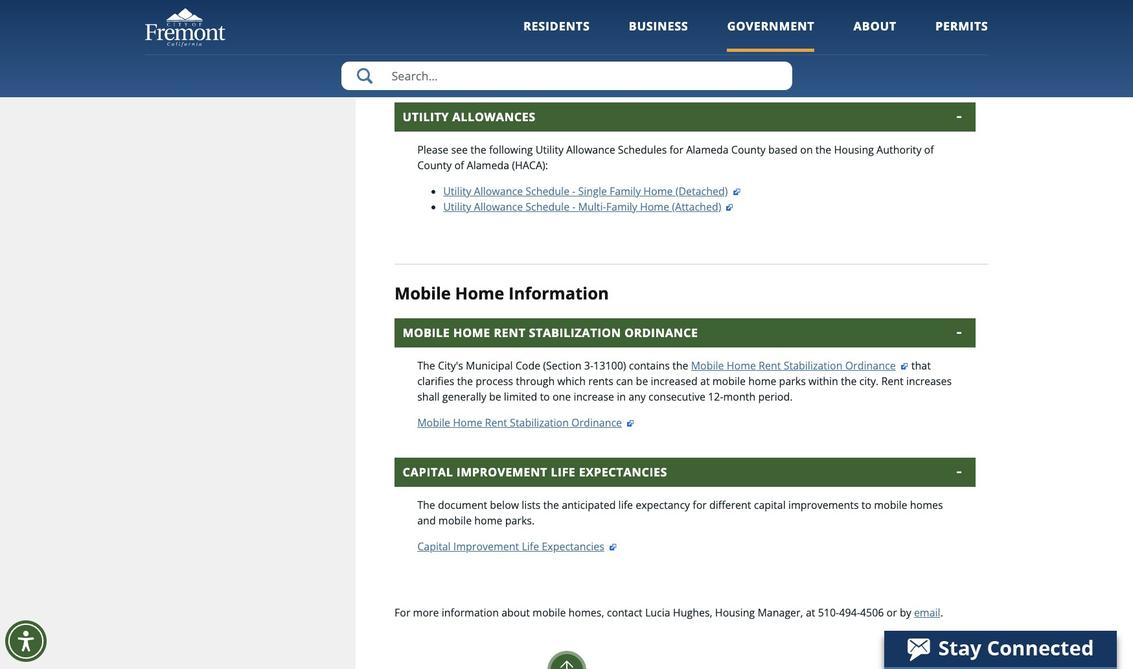 Task type: vqa. For each thing, say whether or not it's contained in the screenshot.
top Mobile Home Rent Stabilization Ordinance
yes



Task type: describe. For each thing, give the bounding box(es) containing it.
manager,
[[758, 605, 804, 620]]

mobile inside that clarifies the process through which rents can be increased at mobile home parks within the city. rent increases shall generally be limited to one increase in any consecutive 12-month period.
[[713, 374, 746, 388]]

0 vertical spatial alameda
[[687, 143, 729, 157]]

more
[[413, 605, 439, 620]]

the for the city's municipal code (section 3-13100) contains the mobile home rent stabilization ordinance
[[418, 358, 436, 373]]

email .
[[794, 60, 823, 75]]

business
[[629, 18, 689, 34]]

0 vertical spatial mobile home rent stabilization ordinance
[[403, 325, 699, 340]]

on inside the submission of annual reports to the city are due within a certain number of days after the close of each calendar year as specified by each property's loan and regulatory agreement.  borrowers shall demonstrate compliance with their regulatory agreement with the city by completing an excel spreadsheet with the necessary current information on all units in their applicable property and submit it to the housing division. this excel spreadsheet can be obtained by contacting the housing division by
[[567, 45, 579, 59]]

1 vertical spatial expectancies
[[542, 539, 605, 553]]

agreement
[[577, 29, 630, 43]]

following
[[489, 143, 533, 157]]

1 vertical spatial .
[[941, 605, 944, 620]]

2 vertical spatial stabilization
[[510, 415, 569, 430]]

or
[[887, 605, 898, 620]]

1 with from the left
[[476, 29, 496, 43]]

through
[[516, 374, 555, 388]]

for
[[395, 605, 411, 620]]

utility inside please see the following utility allowance schedules for alameda county based on the housing authority of county of alameda (haca):
[[536, 143, 564, 157]]

mobile right the about
[[533, 605, 566, 620]]

allowance inside please see the following utility allowance schedules for alameda county based on the housing authority of county of alameda (haca):
[[567, 143, 616, 157]]

1 vertical spatial capital
[[418, 539, 451, 553]]

0 vertical spatial excel
[[781, 29, 805, 43]]

period.
[[759, 389, 793, 404]]

calendar
[[418, 14, 459, 28]]

the submission of annual reports to the city are due within a certain number of days after the close of each calendar year as specified by each property's loan and regulatory agreement.  borrowers shall demonstrate compliance with their regulatory agreement with the city by completing an excel spreadsheet with the necessary current information on all units in their applicable property and submit it to the housing division. this excel spreadsheet can be obtained by contacting the housing division by
[[418, 0, 937, 75]]

city.
[[860, 374, 879, 388]]

of left days
[[793, 0, 802, 12]]

business link
[[629, 18, 689, 52]]

the right based
[[816, 143, 832, 157]]

month
[[724, 389, 756, 404]]

specified
[[499, 14, 542, 28]]

2 horizontal spatial and
[[756, 45, 775, 59]]

homes,
[[569, 605, 605, 620]]

government
[[728, 18, 815, 34]]

the right it
[[835, 45, 851, 59]]

email link for for more information about mobile homes, contact lucia hughes, housing manager, at 510-494-4506 or by email .
[[915, 605, 941, 620]]

for inside please see the following utility allowance schedules for alameda county based on the housing authority of county of alameda (haca):
[[670, 143, 684, 157]]

multi-
[[579, 200, 607, 214]]

510-
[[819, 605, 840, 620]]

generally
[[443, 389, 487, 404]]

of up as
[[496, 0, 506, 12]]

1 schedule from the top
[[526, 184, 570, 198]]

capital
[[754, 498, 786, 512]]

anticipated
[[562, 498, 616, 512]]

any
[[629, 389, 646, 404]]

based
[[769, 143, 798, 157]]

this
[[418, 60, 437, 75]]

contains
[[629, 358, 670, 373]]

hughes,
[[673, 605, 713, 620]]

1 horizontal spatial each
[[914, 0, 937, 12]]

1 vertical spatial spreadsheet
[[467, 60, 527, 75]]

0 vertical spatial life
[[551, 464, 576, 480]]

contact
[[607, 605, 643, 620]]

4506
[[861, 605, 885, 620]]

code
[[516, 358, 541, 373]]

submit
[[777, 45, 811, 59]]

1 vertical spatial alameda
[[467, 158, 510, 172]]

home inside that clarifies the process through which rents can be increased at mobile home parks within the city. rent increases shall generally be limited to one increase in any consecutive 12-month period.
[[749, 374, 777, 388]]

home inside the document below lists the anticipated life expectancy for different capital improvements to mobile homes and mobile home parks.
[[475, 513, 503, 527]]

0 vertical spatial mobile home rent stabilization ordinance link
[[692, 358, 909, 373]]

utility allowance schedule - multi-family home (attached) link
[[444, 200, 735, 214]]

shall inside that clarifies the process through which rents can be increased at mobile home parks within the city. rent increases shall generally be limited to one increase in any consecutive 12-month period.
[[418, 389, 440, 404]]

1 vertical spatial at
[[806, 605, 816, 620]]

homes
[[911, 498, 944, 512]]

rent up parks
[[759, 358, 781, 373]]

email link for email .
[[794, 60, 820, 75]]

increase
[[574, 389, 615, 404]]

annual
[[508, 0, 542, 12]]

one
[[553, 389, 571, 404]]

2 vertical spatial be
[[489, 389, 502, 404]]

and inside the document below lists the anticipated life expectancy for different capital improvements to mobile homes and mobile home parks.
[[418, 513, 436, 527]]

government link
[[728, 18, 815, 52]]

due
[[653, 0, 671, 12]]

0 horizontal spatial regulatory
[[524, 29, 574, 43]]

see
[[452, 143, 468, 157]]

1 vertical spatial capital improvement life expectancies
[[418, 539, 605, 553]]

3-
[[585, 358, 594, 373]]

it
[[814, 45, 820, 59]]

0 horizontal spatial information
[[442, 605, 499, 620]]

1 vertical spatial mobile home rent stabilization ordinance
[[418, 415, 622, 430]]

life
[[619, 498, 633, 512]]

please see the following utility allowance schedules for alameda county based on the housing authority of county of alameda (haca):
[[418, 143, 935, 172]]

lists
[[522, 498, 541, 512]]

number
[[751, 0, 790, 12]]

Search text field
[[341, 62, 793, 90]]

within inside that clarifies the process through which rents can be increased at mobile home parks within the city. rent increases shall generally be limited to one increase in any consecutive 12-month period.
[[809, 374, 839, 388]]

by down reports
[[545, 14, 557, 28]]

different
[[710, 498, 752, 512]]

capital improvement life expectancies link
[[418, 539, 618, 553]]

days
[[805, 0, 827, 12]]

0 vertical spatial capital
[[403, 464, 453, 480]]

1 vertical spatial be
[[636, 374, 649, 388]]

0 vertical spatial ordinance
[[625, 325, 699, 340]]

of up demonstrate
[[902, 0, 911, 12]]

which
[[558, 374, 586, 388]]

mobile down document at left bottom
[[439, 513, 472, 527]]

below
[[490, 498, 519, 512]]

about
[[502, 605, 530, 620]]

completing
[[709, 29, 763, 43]]

clarifies
[[418, 374, 455, 388]]

the for the submission of annual reports to the city are due within a certain number of days after the close of each calendar year as specified by each property's loan and regulatory agreement.  borrowers shall demonstrate compliance with their regulatory agreement with the city by completing an excel spreadsheet with the necessary current information on all units in their applicable property and submit it to the housing division. this excel spreadsheet can be obtained by contacting the housing division by
[[418, 0, 436, 12]]

0 vertical spatial spreadsheet
[[808, 29, 868, 43]]

0 vertical spatial county
[[732, 143, 766, 157]]

allowances
[[453, 109, 536, 124]]

13100)
[[594, 358, 627, 373]]

1 vertical spatial each
[[559, 14, 582, 28]]

0 horizontal spatial ordinance
[[572, 415, 622, 430]]

mobile left homes
[[875, 498, 908, 512]]

by down submit
[[780, 60, 791, 75]]

division
[[739, 60, 777, 75]]

as
[[486, 14, 497, 28]]

city's
[[438, 358, 463, 373]]

1 horizontal spatial their
[[634, 45, 657, 59]]

submission
[[438, 0, 493, 12]]

utility allowances tab list
[[395, 0, 976, 237]]

. inside utility allowances tab list
[[820, 60, 823, 75]]

that
[[912, 358, 931, 373]]

1 vertical spatial life
[[522, 539, 540, 553]]

1 horizontal spatial city
[[674, 29, 692, 43]]

rents
[[589, 374, 614, 388]]

residents
[[524, 18, 590, 34]]

to right reports
[[582, 0, 592, 12]]

demonstrate
[[871, 14, 933, 28]]

to inside the document below lists the anticipated life expectancy for different capital improvements to mobile homes and mobile home parks.
[[862, 498, 872, 512]]

residents link
[[524, 18, 590, 52]]

1 horizontal spatial email
[[915, 605, 941, 620]]

by right or
[[900, 605, 912, 620]]

property's
[[585, 14, 634, 28]]

the document below lists the anticipated life expectancy for different capital improvements to mobile homes and mobile home parks.
[[418, 498, 944, 527]]

by down the units
[[611, 60, 622, 75]]

obtained
[[565, 60, 608, 75]]

certain
[[715, 0, 748, 12]]

12-
[[709, 389, 724, 404]]



Task type: locate. For each thing, give the bounding box(es) containing it.
0 vertical spatial home
[[749, 374, 777, 388]]

1 horizontal spatial on
[[801, 143, 813, 157]]

borrowers
[[792, 14, 843, 28]]

1 horizontal spatial life
[[551, 464, 576, 480]]

each
[[914, 0, 937, 12], [559, 14, 582, 28]]

housing left authority
[[835, 143, 874, 157]]

0 horizontal spatial can
[[530, 60, 547, 75]]

0 horizontal spatial life
[[522, 539, 540, 553]]

mobile home rent stabilization ordinance
[[403, 325, 699, 340], [418, 415, 622, 430]]

process
[[476, 374, 513, 388]]

. down "borrowers"
[[820, 60, 823, 75]]

the for the document below lists the anticipated life expectancy for different capital improvements to mobile homes and mobile home parks.
[[418, 498, 436, 512]]

document
[[438, 498, 488, 512]]

information down residents
[[507, 45, 564, 59]]

each down reports
[[559, 14, 582, 28]]

the up property's
[[595, 0, 611, 12]]

alameda down following
[[467, 158, 510, 172]]

1 horizontal spatial and
[[661, 14, 679, 28]]

the inside the document below lists the anticipated life expectancy for different capital improvements to mobile homes and mobile home parks.
[[418, 498, 436, 512]]

0 vertical spatial improvement
[[457, 464, 548, 480]]

improvement down the parks.
[[454, 539, 519, 553]]

the down "loan"
[[656, 29, 672, 43]]

mobile
[[395, 282, 451, 305], [403, 325, 450, 340], [692, 358, 725, 373], [418, 415, 451, 430]]

housing down property
[[696, 60, 736, 75]]

county left based
[[732, 143, 766, 157]]

stabilization up (section
[[529, 325, 622, 340]]

in inside the submission of annual reports to the city are due within a certain number of days after the close of each calendar year as specified by each property's loan and regulatory agreement.  borrowers shall demonstrate compliance with their regulatory agreement with the city by completing an excel spreadsheet with the necessary current information on all units in their applicable property and submit it to the housing division. this excel spreadsheet can be obtained by contacting the housing division by
[[622, 45, 631, 59]]

mobile home rent stabilization ordinance link down limited
[[418, 415, 635, 430]]

permits
[[936, 18, 989, 34]]

0 vertical spatial at
[[701, 374, 710, 388]]

information inside the submission of annual reports to the city are due within a certain number of days after the close of each calendar year as specified by each property's loan and regulatory agreement.  borrowers shall demonstrate compliance with their regulatory agreement with the city by completing an excel spreadsheet with the necessary current information on all units in their applicable property and submit it to the housing division. this excel spreadsheet can be obtained by contacting the housing division by
[[507, 45, 564, 59]]

lucia
[[646, 605, 671, 620]]

capital down document at left bottom
[[418, 539, 451, 553]]

0 vertical spatial .
[[820, 60, 823, 75]]

2 vertical spatial and
[[418, 513, 436, 527]]

0 vertical spatial information
[[507, 45, 564, 59]]

allowance
[[567, 143, 616, 157], [474, 184, 523, 198], [474, 200, 523, 214]]

(detached)
[[676, 184, 728, 198]]

the inside the document below lists the anticipated life expectancy for different capital improvements to mobile homes and mobile home parks.
[[544, 498, 559, 512]]

1 vertical spatial improvement
[[454, 539, 519, 553]]

applicable
[[659, 45, 709, 59]]

in
[[622, 45, 631, 59], [617, 389, 626, 404]]

life up anticipated
[[551, 464, 576, 480]]

0 vertical spatial on
[[567, 45, 579, 59]]

2 with from the left
[[632, 29, 653, 43]]

1 horizontal spatial ordinance
[[625, 325, 699, 340]]

1 horizontal spatial at
[[806, 605, 816, 620]]

in left "any"
[[617, 389, 626, 404]]

0 horizontal spatial on
[[567, 45, 579, 59]]

housing down about
[[854, 45, 894, 59]]

tab list containing mobile home rent stabilization ordinance
[[395, 318, 976, 575]]

in right the units
[[622, 45, 631, 59]]

city
[[614, 0, 632, 12], [674, 29, 692, 43]]

excel
[[781, 29, 805, 43], [440, 60, 465, 75]]

an
[[766, 29, 778, 43]]

1 vertical spatial family
[[607, 200, 638, 214]]

housing inside please see the following utility allowance schedules for alameda county based on the housing authority of county of alameda (haca):
[[835, 143, 874, 157]]

home
[[749, 374, 777, 388], [475, 513, 503, 527]]

city left are
[[614, 0, 632, 12]]

mobile home rent stabilization ordinance down limited
[[418, 415, 622, 430]]

1 vertical spatial regulatory
[[524, 29, 574, 43]]

0 horizontal spatial at
[[701, 374, 710, 388]]

property
[[711, 45, 753, 59]]

1 vertical spatial city
[[674, 29, 692, 43]]

improvement up below
[[457, 464, 548, 480]]

ordinance up city.
[[846, 358, 896, 373]]

2 - from the top
[[573, 200, 576, 214]]

1 the from the top
[[418, 0, 436, 12]]

the right after
[[856, 0, 872, 12]]

0 vertical spatial city
[[614, 0, 632, 12]]

to right it
[[823, 45, 833, 59]]

2 the from the top
[[418, 358, 436, 373]]

housing right hughes,
[[716, 605, 755, 620]]

units
[[596, 45, 620, 59]]

be left obtained
[[550, 60, 562, 75]]

necessary
[[418, 45, 466, 59]]

within right parks
[[809, 374, 839, 388]]

to
[[582, 0, 592, 12], [823, 45, 833, 59], [540, 389, 550, 404], [862, 498, 872, 512]]

0 vertical spatial schedule
[[526, 184, 570, 198]]

0 horizontal spatial with
[[476, 29, 496, 43]]

utility allowance schedule - single family home (detached) utility allowance schedule - multi-family home (attached)
[[444, 184, 728, 214]]

0 vertical spatial family
[[610, 184, 641, 198]]

email link right or
[[915, 605, 941, 620]]

their down specified
[[499, 29, 522, 43]]

capital improvement life expectancies down the parks.
[[418, 539, 605, 553]]

county
[[732, 143, 766, 157], [418, 158, 452, 172]]

home down below
[[475, 513, 503, 527]]

mobile
[[713, 374, 746, 388], [875, 498, 908, 512], [439, 513, 472, 527], [533, 605, 566, 620]]

3 the from the top
[[418, 498, 436, 512]]

2 horizontal spatial be
[[636, 374, 649, 388]]

1 vertical spatial email
[[915, 605, 941, 620]]

the inside the submission of annual reports to the city are due within a certain number of days after the close of each calendar year as specified by each property's loan and regulatory agreement.  borrowers shall demonstrate compliance with their regulatory agreement with the city by completing an excel spreadsheet with the necessary current information on all units in their applicable property and submit it to the housing division. this excel spreadsheet can be obtained by contacting the housing division by
[[418, 0, 436, 12]]

1 vertical spatial for
[[693, 498, 707, 512]]

1 vertical spatial allowance
[[474, 184, 523, 198]]

can up "any"
[[617, 374, 634, 388]]

each up demonstrate
[[914, 0, 937, 12]]

1 vertical spatial and
[[756, 45, 775, 59]]

county down please
[[418, 158, 452, 172]]

0 horizontal spatial be
[[489, 389, 502, 404]]

for right schedules
[[670, 143, 684, 157]]

1 vertical spatial ordinance
[[846, 358, 896, 373]]

with up current
[[476, 29, 496, 43]]

email right or
[[915, 605, 941, 620]]

shall down clarifies
[[418, 389, 440, 404]]

close
[[874, 0, 899, 12]]

excel down necessary at the left
[[440, 60, 465, 75]]

2 schedule from the top
[[526, 200, 570, 214]]

0 horizontal spatial excel
[[440, 60, 465, 75]]

mobile home rent stabilization ordinance link up parks
[[692, 358, 909, 373]]

0 vertical spatial expectancies
[[579, 464, 668, 480]]

for left different
[[693, 498, 707, 512]]

with down demonstrate
[[871, 29, 892, 43]]

2 vertical spatial the
[[418, 498, 436, 512]]

0 horizontal spatial .
[[820, 60, 823, 75]]

0 horizontal spatial and
[[418, 513, 436, 527]]

1 horizontal spatial email link
[[915, 605, 941, 620]]

within left 'a'
[[674, 0, 704, 12]]

home up period.
[[749, 374, 777, 388]]

information
[[507, 45, 564, 59], [442, 605, 499, 620]]

rent up the code
[[494, 325, 526, 340]]

email link inside utility allowances tab list
[[794, 60, 820, 75]]

at
[[701, 374, 710, 388], [806, 605, 816, 620]]

0 vertical spatial regulatory
[[682, 14, 732, 28]]

1 horizontal spatial regulatory
[[682, 14, 732, 28]]

the up clarifies
[[418, 358, 436, 373]]

0 horizontal spatial their
[[499, 29, 522, 43]]

0 vertical spatial allowance
[[567, 143, 616, 157]]

rent down limited
[[485, 415, 508, 430]]

be up "any"
[[636, 374, 649, 388]]

about
[[854, 18, 897, 34]]

be down process
[[489, 389, 502, 404]]

after
[[830, 0, 853, 12]]

0 horizontal spatial within
[[674, 0, 704, 12]]

on inside please see the following utility allowance schedules for alameda county based on the housing authority of county of alameda (haca):
[[801, 143, 813, 157]]

to right improvements
[[862, 498, 872, 512]]

single
[[579, 184, 607, 198]]

family down "single"
[[607, 200, 638, 214]]

be
[[550, 60, 562, 75], [636, 374, 649, 388], [489, 389, 502, 404]]

1 horizontal spatial home
[[749, 374, 777, 388]]

- left multi-
[[573, 200, 576, 214]]

schedule
[[526, 184, 570, 198], [526, 200, 570, 214]]

agreement.
[[734, 14, 790, 28]]

1 vertical spatial excel
[[440, 60, 465, 75]]

capital up document at left bottom
[[403, 464, 453, 480]]

2 horizontal spatial ordinance
[[846, 358, 896, 373]]

parks.
[[505, 513, 535, 527]]

0 horizontal spatial county
[[418, 158, 452, 172]]

at inside that clarifies the process through which rents can be increased at mobile home parks within the city. rent increases shall generally be limited to one increase in any consecutive 12-month period.
[[701, 374, 710, 388]]

0 vertical spatial for
[[670, 143, 684, 157]]

(section
[[543, 358, 582, 373]]

1 vertical spatial stabilization
[[784, 358, 843, 373]]

to left one on the bottom of page
[[540, 389, 550, 404]]

1 horizontal spatial with
[[632, 29, 653, 43]]

0 vertical spatial capital improvement life expectancies
[[403, 464, 668, 480]]

0 horizontal spatial for
[[670, 143, 684, 157]]

information right more
[[442, 605, 499, 620]]

1 horizontal spatial within
[[809, 374, 839, 388]]

on left all
[[567, 45, 579, 59]]

rent inside that clarifies the process through which rents can be increased at mobile home parks within the city. rent increases shall generally be limited to one increase in any consecutive 12-month period.
[[882, 374, 904, 388]]

improvement
[[457, 464, 548, 480], [454, 539, 519, 553]]

the up increased
[[673, 358, 689, 373]]

0 vertical spatial and
[[661, 14, 679, 28]]

to inside that clarifies the process through which rents can be increased at mobile home parks within the city. rent increases shall generally be limited to one increase in any consecutive 12-month period.
[[540, 389, 550, 404]]

a
[[707, 0, 712, 12]]

utility allowance schedule - single family home (detached) link
[[444, 184, 741, 198]]

tab list
[[395, 318, 976, 575]]

email link
[[794, 60, 820, 75], [915, 605, 941, 620]]

1 horizontal spatial alameda
[[687, 143, 729, 157]]

the right see
[[471, 143, 487, 157]]

0 horizontal spatial email
[[794, 60, 820, 75]]

of down see
[[455, 158, 464, 172]]

for
[[670, 143, 684, 157], [693, 498, 707, 512]]

expectancies up life
[[579, 464, 668, 480]]

(haca):
[[512, 158, 548, 172]]

(attached)
[[672, 200, 722, 214]]

expectancies
[[579, 464, 668, 480], [542, 539, 605, 553]]

1 vertical spatial mobile home rent stabilization ordinance link
[[418, 415, 635, 430]]

by
[[545, 14, 557, 28], [695, 29, 707, 43], [611, 60, 622, 75], [780, 60, 791, 75], [900, 605, 912, 620]]

3 with from the left
[[871, 29, 892, 43]]

the left document at left bottom
[[418, 498, 436, 512]]

the down demonstrate
[[894, 29, 910, 43]]

0 horizontal spatial alameda
[[467, 158, 510, 172]]

of right authority
[[925, 143, 935, 157]]

1 vertical spatial within
[[809, 374, 839, 388]]

2 vertical spatial allowance
[[474, 200, 523, 214]]

1 vertical spatial -
[[573, 200, 576, 214]]

loan
[[637, 14, 658, 28]]

1 vertical spatial shall
[[418, 389, 440, 404]]

can inside that clarifies the process through which rents can be increased at mobile home parks within the city. rent increases shall generally be limited to one increase in any consecutive 12-month period.
[[617, 374, 634, 388]]

for more information about mobile homes, contact lucia hughes, housing manager, at 510-494-4506 or by email .
[[395, 605, 944, 620]]

0 vertical spatial email link
[[794, 60, 820, 75]]

the down applicable on the right
[[678, 60, 694, 75]]

1 vertical spatial information
[[442, 605, 499, 620]]

the up generally
[[457, 374, 473, 388]]

mobile home information
[[395, 282, 609, 305]]

please
[[418, 143, 449, 157]]

schedules
[[618, 143, 667, 157]]

0 horizontal spatial shall
[[418, 389, 440, 404]]

1 vertical spatial county
[[418, 158, 452, 172]]

reports
[[544, 0, 580, 12]]

0 vertical spatial their
[[499, 29, 522, 43]]

limited
[[504, 389, 538, 404]]

the
[[595, 0, 611, 12], [856, 0, 872, 12], [656, 29, 672, 43], [894, 29, 910, 43], [835, 45, 851, 59], [678, 60, 694, 75], [471, 143, 487, 157], [816, 143, 832, 157], [673, 358, 689, 373], [457, 374, 473, 388], [841, 374, 857, 388], [544, 498, 559, 512]]

shall inside the submission of annual reports to the city are due within a certain number of days after the close of each calendar year as specified by each property's loan and regulatory agreement.  borrowers shall demonstrate compliance with their regulatory agreement with the city by completing an excel spreadsheet with the necessary current information on all units in their applicable property and submit it to the housing division. this excel spreadsheet can be obtained by contacting the housing division by
[[846, 14, 868, 28]]

0 horizontal spatial mobile home rent stabilization ordinance link
[[418, 415, 635, 430]]

1 horizontal spatial excel
[[781, 29, 805, 43]]

schedule left multi-
[[526, 200, 570, 214]]

stabilization up parks
[[784, 358, 843, 373]]

consecutive
[[649, 389, 706, 404]]

family
[[610, 184, 641, 198], [607, 200, 638, 214]]

0 vertical spatial stabilization
[[529, 325, 622, 340]]

1 vertical spatial their
[[634, 45, 657, 59]]

within inside the submission of annual reports to the city are due within a certain number of days after the close of each calendar year as specified by each property's loan and regulatory agreement.  borrowers shall demonstrate compliance with their regulatory agreement with the city by completing an excel spreadsheet with the necessary current information on all units in their applicable property and submit it to the housing division. this excel spreadsheet can be obtained by contacting the housing division by
[[674, 0, 704, 12]]

1 - from the top
[[573, 184, 576, 198]]

email link down it
[[794, 60, 820, 75]]

can down residents link
[[530, 60, 547, 75]]

1 horizontal spatial spreadsheet
[[808, 29, 868, 43]]

the up calendar
[[418, 0, 436, 12]]

0 horizontal spatial spreadsheet
[[467, 60, 527, 75]]

increased
[[651, 374, 698, 388]]

.
[[820, 60, 823, 75], [941, 605, 944, 620]]

about link
[[854, 18, 897, 52]]

by up applicable on the right
[[695, 29, 707, 43]]

improvements
[[789, 498, 859, 512]]

alameda up (detached)
[[687, 143, 729, 157]]

on right based
[[801, 143, 813, 157]]

current
[[468, 45, 504, 59]]

stabilization down limited
[[510, 415, 569, 430]]

for inside the document below lists the anticipated life expectancy for different capital improvements to mobile homes and mobile home parks.
[[693, 498, 707, 512]]

parks
[[780, 374, 806, 388]]

at up 12-
[[701, 374, 710, 388]]

the left city.
[[841, 374, 857, 388]]

regulatory down 'a'
[[682, 14, 732, 28]]

can inside the submission of annual reports to the city are due within a certain number of days after the close of each calendar year as specified by each property's loan and regulatory agreement.  borrowers shall demonstrate compliance with their regulatory agreement with the city by completing an excel spreadsheet with the necessary current information on all units in their applicable property and submit it to the housing division. this excel spreadsheet can be obtained by contacting the housing division by
[[530, 60, 547, 75]]

the right 'lists'
[[544, 498, 559, 512]]

alameda
[[687, 143, 729, 157], [467, 158, 510, 172]]

expectancy
[[636, 498, 690, 512]]

contacting
[[625, 60, 675, 75]]

- left "single"
[[573, 184, 576, 198]]

rent
[[494, 325, 526, 340], [759, 358, 781, 373], [882, 374, 904, 388], [485, 415, 508, 430]]

0 vertical spatial in
[[622, 45, 631, 59]]

1 horizontal spatial .
[[941, 605, 944, 620]]

schedule down (haca):
[[526, 184, 570, 198]]

in inside that clarifies the process through which rents can be increased at mobile home parks within the city. rent increases shall generally be limited to one increase in any consecutive 12-month period.
[[617, 389, 626, 404]]

excel up submit
[[781, 29, 805, 43]]

their up the contacting
[[634, 45, 657, 59]]

email inside utility allowances tab list
[[794, 60, 820, 75]]

494-
[[840, 605, 861, 620]]

all
[[582, 45, 593, 59]]

with down "loan"
[[632, 29, 653, 43]]

mobile up the "month"
[[713, 374, 746, 388]]

mobile home rent stabilization ordinance link
[[692, 358, 909, 373], [418, 415, 635, 430]]

. right or
[[941, 605, 944, 620]]

0 horizontal spatial each
[[559, 14, 582, 28]]

family right "single"
[[610, 184, 641, 198]]

regulatory down specified
[[524, 29, 574, 43]]

stay connected image
[[885, 631, 1116, 667]]

year
[[462, 14, 483, 28]]

utility allowances
[[403, 109, 536, 124]]

be inside the submission of annual reports to the city are due within a certain number of days after the close of each calendar year as specified by each property's loan and regulatory agreement.  borrowers shall demonstrate compliance with their regulatory agreement with the city by completing an excel spreadsheet with the necessary current information on all units in their applicable property and submit it to the housing division. this excel spreadsheet can be obtained by contacting the housing division by
[[550, 60, 562, 75]]

are
[[634, 0, 650, 12]]

capital improvement life expectancies up 'lists'
[[403, 464, 668, 480]]

information
[[509, 282, 609, 305]]

division.
[[896, 45, 937, 59]]

life
[[551, 464, 576, 480], [522, 539, 540, 553]]

at left 510-
[[806, 605, 816, 620]]



